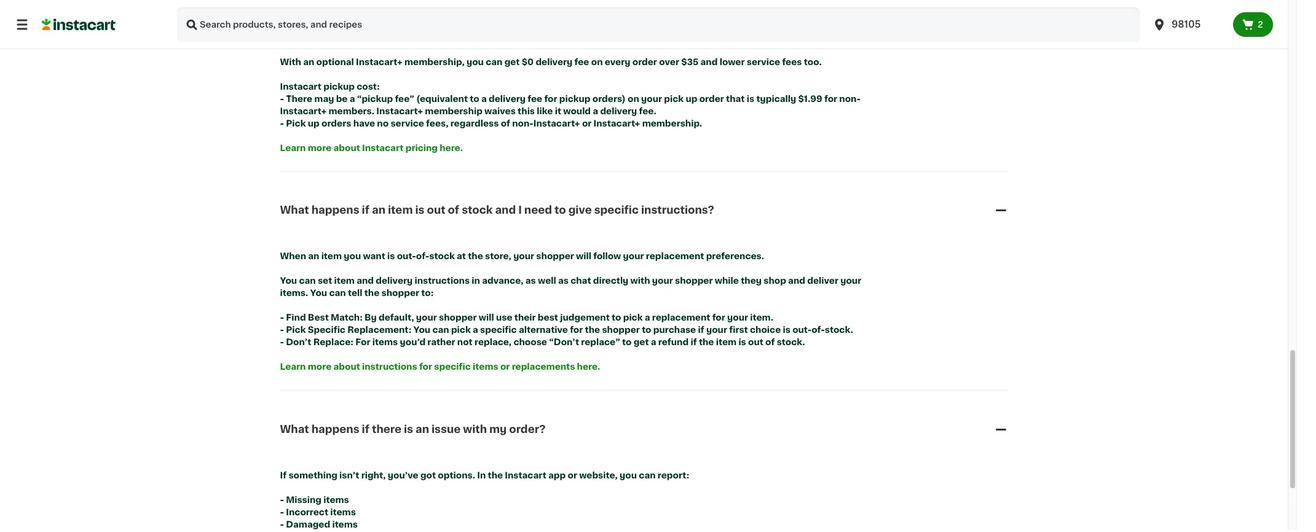 Task type: locate. For each thing, give the bounding box(es) containing it.
0 vertical spatial instructions
[[415, 277, 470, 285]]

specific inside the - find best match: by default, your shopper will use their best judgement to pick a replacement for your item. - pick specific replacement: you can pick a specific alternative for the shopper to purchase if your first choice is out-of-stock. - don't replace: for items you'd rather not replace, choose "don't replace" to get a refund if the item is out of stock.
[[480, 326, 517, 335]]

more down replace:
[[308, 363, 332, 372]]

0 horizontal spatial order
[[633, 58, 657, 66]]

and up tell
[[357, 277, 374, 285]]

to inside instacart pickup cost: - there may be a "pickup fee" (equivalent to a delivery fee for pickup orders) on your pick up order that is typically $1.99 for non- instacart+ members. instacart+ membership waives this like it would a delivery fee. - pick up orders have no service fees, regardless of non-instacart+ or instacart+ membership.
[[470, 95, 480, 103]]

- left missing
[[280, 496, 284, 505]]

1 vertical spatial instacart
[[362, 144, 404, 152]]

as left well
[[526, 277, 536, 285]]

in inside you can set item and delivery instructions in advance, as well as chat directly with your shopper while they shop and deliver your items. you can tell the shopper to:
[[472, 277, 480, 285]]

1 horizontal spatial directly
[[593, 277, 629, 285]]

1 horizontal spatial or
[[568, 471, 577, 480]]

None search field
[[177, 7, 1140, 42]]

learn
[[280, 144, 306, 152], [280, 363, 306, 372]]

- up "orders"
[[280, 0, 284, 5]]

2
[[1258, 20, 1264, 29]]

0 vertical spatial what
[[280, 206, 309, 215]]

0 horizontal spatial will
[[479, 314, 494, 322]]

0 vertical spatial have
[[400, 8, 422, 17]]

what up if
[[280, 425, 309, 435]]

0 vertical spatial pick
[[286, 119, 306, 128]]

of down waives
[[501, 119, 510, 128]]

optional down service. at left
[[316, 58, 354, 66]]

1 horizontal spatial fee.
[[639, 107, 657, 115]]

directly inside you can set item and delivery instructions in advance, as well as chat directly with your shopper while they shop and deliver your items. you can tell the shopper to:
[[593, 277, 629, 285]]

about for instructions
[[334, 363, 360, 372]]

rather
[[428, 338, 455, 347]]

2 happens from the top
[[312, 425, 360, 435]]

delivery
[[461, 21, 498, 29], [536, 58, 573, 66], [489, 95, 526, 103], [600, 107, 637, 115], [376, 277, 413, 285]]

2 horizontal spatial service
[[747, 58, 781, 66]]

1 horizontal spatial out
[[749, 338, 764, 347]]

1 what from the top
[[280, 206, 309, 215]]

0 horizontal spatial specific
[[434, 363, 471, 372]]

optional inside - service fees vary and are subject to change based on factors like location and the number and types of items in your cart. orders containing alcohol have a separate service fee. - tipping is optional but encouraged for delivery orders. it's a great way to show your shopper appreciation and recognition for excellent service. 100% of your tip goes directly to the shopper who delivers your order.
[[332, 21, 370, 29]]

with
[[631, 277, 650, 285], [463, 425, 487, 435]]

non- down this
[[512, 119, 534, 128]]

- missing items - incorrect items - damaged items
[[280, 496, 358, 529]]

1 vertical spatial pick
[[623, 314, 643, 322]]

2 vertical spatial instacart
[[505, 471, 547, 480]]

order left over
[[633, 58, 657, 66]]

100%
[[362, 33, 387, 42]]

stock. down choice at bottom right
[[777, 338, 805, 347]]

membership
[[425, 107, 483, 115]]

8 - from the top
[[280, 496, 284, 505]]

instacart+
[[356, 58, 403, 66], [280, 107, 327, 115], [377, 107, 423, 115], [534, 119, 580, 128], [594, 119, 640, 128]]

0 horizontal spatial on
[[516, 0, 527, 5]]

fee inside instacart pickup cost: - there may be a "pickup fee" (equivalent to a delivery fee for pickup orders) on your pick up order that is typically $1.99 for non- instacart+ members. instacart+ membership waives this like it would a delivery fee. - pick up orders have no service fees, regardless of non-instacart+ or instacart+ membership.
[[528, 95, 543, 103]]

items
[[754, 0, 779, 5], [373, 338, 398, 347], [473, 363, 499, 372], [324, 496, 349, 505], [330, 508, 356, 517], [332, 521, 358, 529]]

here. down the fees,
[[440, 144, 463, 152]]

of up at
[[448, 206, 460, 215]]

1 vertical spatial happens
[[312, 425, 360, 435]]

1 vertical spatial fee.
[[639, 107, 657, 115]]

well
[[538, 277, 556, 285]]

can down the set
[[329, 289, 346, 298]]

1 vertical spatial like
[[537, 107, 553, 115]]

- left incorrect
[[280, 508, 284, 517]]

order?
[[509, 425, 546, 435]]

pickup
[[324, 82, 355, 91], [560, 95, 591, 103]]

get left refund
[[634, 338, 649, 347]]

and left types
[[695, 0, 712, 5]]

specific up replace,
[[480, 326, 517, 335]]

0 vertical spatial here.
[[440, 144, 463, 152]]

this
[[518, 107, 535, 115]]

preferences.
[[706, 252, 765, 261]]

pick inside instacart pickup cost: - there may be a "pickup fee" (equivalent to a delivery fee for pickup orders) on your pick up order that is typically $1.99 for non- instacart+ members. instacart+ membership waives this like it would a delivery fee. - pick up orders have no service fees, regardless of non-instacart+ or instacart+ membership.
[[286, 119, 306, 128]]

- down "orders"
[[280, 21, 284, 29]]

1 horizontal spatial with
[[631, 277, 650, 285]]

advance,
[[482, 277, 524, 285]]

1 vertical spatial directly
[[593, 277, 629, 285]]

can inside the - find best match: by default, your shopper will use their best judgement to pick a replacement for your item. - pick specific replacement: you can pick a specific alternative for the shopper to purchase if your first choice is out-of-stock. - don't replace: for items you'd rather not replace, choose "don't replace" to get a refund if the item is out of stock.
[[433, 326, 449, 335]]

directly right goes
[[462, 33, 497, 42]]

1 vertical spatial specific
[[480, 326, 517, 335]]

2 vertical spatial on
[[628, 95, 640, 103]]

your inside instacart pickup cost: - there may be a "pickup fee" (equivalent to a delivery fee for pickup orders) on your pick up order that is typically $1.99 for non- instacart+ members. instacart+ membership waives this like it would a delivery fee. - pick up orders have no service fees, regardless of non-instacart+ or instacart+ membership.
[[642, 95, 662, 103]]

like inside instacart pickup cost: - there may be a "pickup fee" (equivalent to a delivery fee for pickup orders) on your pick up order that is typically $1.99 for non- instacart+ members. instacart+ membership waives this like it would a delivery fee. - pick up orders have no service fees, regardless of non-instacart+ or instacart+ membership.
[[537, 107, 553, 115]]

you inside the - find best match: by default, your shopper will use their best judgement to pick a replacement for your item. - pick specific replacement: you can pick a specific alternative for the shopper to purchase if your first choice is out-of-stock. - don't replace: for items you'd rather not replace, choose "don't replace" to get a refund if the item is out of stock.
[[414, 326, 431, 335]]

fee. up orders.
[[509, 8, 526, 17]]

the right in
[[488, 471, 503, 480]]

6 - from the top
[[280, 326, 284, 335]]

about down orders at the left of the page
[[334, 144, 360, 152]]

7 - from the top
[[280, 338, 284, 347]]

2 horizontal spatial or
[[582, 119, 592, 128]]

service inside instacart pickup cost: - there may be a "pickup fee" (equivalent to a delivery fee for pickup orders) on your pick up order that is typically $1.99 for non- instacart+ members. instacart+ membership waives this like it would a delivery fee. - pick up orders have no service fees, regardless of non-instacart+ or instacart+ membership.
[[391, 119, 424, 128]]

service right lower
[[747, 58, 781, 66]]

will left use
[[479, 314, 494, 322]]

0 vertical spatial fees
[[323, 0, 342, 5]]

shopper down it's
[[528, 33, 566, 42]]

1 horizontal spatial have
[[400, 8, 422, 17]]

1 vertical spatial out-
[[793, 326, 812, 335]]

of- down deliver
[[812, 326, 825, 335]]

instructions
[[415, 277, 470, 285], [362, 363, 417, 372]]

items inside - service fees vary and are subject to change based on factors like location and the number and types of items in your cart. orders containing alcohol have a separate service fee. - tipping is optional but encouraged for delivery orders. it's a great way to show your shopper appreciation and recognition for excellent service. 100% of your tip goes directly to the shopper who delivers your order.
[[754, 0, 779, 5]]

follow
[[594, 252, 621, 261]]

website,
[[579, 471, 618, 480]]

1 vertical spatial out
[[749, 338, 764, 347]]

pick right judgement
[[623, 314, 643, 322]]

2 learn from the top
[[280, 363, 306, 372]]

of inside dropdown button
[[448, 206, 460, 215]]

0 horizontal spatial have
[[353, 119, 375, 128]]

membership.
[[642, 119, 703, 128]]

instructions?
[[641, 206, 714, 215]]

0 horizontal spatial fee
[[528, 95, 543, 103]]

about
[[334, 144, 360, 152], [334, 363, 360, 372]]

you up you'd
[[414, 326, 431, 335]]

optional up service. at left
[[332, 21, 370, 29]]

0 vertical spatial stock
[[462, 206, 493, 215]]

have down subject
[[400, 8, 422, 17]]

1 about from the top
[[334, 144, 360, 152]]

for
[[356, 338, 371, 347]]

instacart pickup cost: - there may be a "pickup fee" (equivalent to a delivery fee for pickup orders) on your pick up order that is typically $1.99 for non- instacart+ members. instacart+ membership waives this like it would a delivery fee. - pick up orders have no service fees, regardless of non-instacart+ or instacart+ membership.
[[280, 82, 861, 128]]

pricing
[[406, 144, 438, 152]]

if
[[362, 206, 370, 215], [698, 326, 705, 335], [691, 338, 697, 347], [362, 425, 370, 435]]

1 more from the top
[[308, 144, 332, 152]]

1 happens from the top
[[312, 206, 360, 215]]

- left orders at the left of the page
[[280, 119, 284, 128]]

1 - from the top
[[280, 0, 284, 5]]

if left there
[[362, 425, 370, 435]]

directly down follow
[[593, 277, 629, 285]]

happens for an
[[312, 206, 360, 215]]

pick down there
[[286, 119, 306, 128]]

replacement up purchase
[[652, 314, 711, 322]]

1 pick from the top
[[286, 119, 306, 128]]

0 vertical spatial about
[[334, 144, 360, 152]]

you for can
[[310, 289, 327, 298]]

0 vertical spatial like
[[564, 0, 580, 5]]

1 vertical spatial on
[[591, 58, 603, 66]]

1 horizontal spatial order
[[700, 95, 724, 103]]

0 vertical spatial happens
[[312, 206, 360, 215]]

1 horizontal spatial non-
[[840, 95, 861, 103]]

delivery down change at the left of page
[[461, 21, 498, 29]]

as
[[526, 277, 536, 285], [558, 277, 569, 285]]

what up when
[[280, 206, 309, 215]]

in left 'advance,'
[[472, 277, 480, 285]]

1 vertical spatial or
[[501, 363, 510, 372]]

get
[[505, 58, 520, 66], [634, 338, 649, 347]]

fee down 'who'
[[575, 58, 589, 66]]

1 vertical spatial stock.
[[777, 338, 805, 347]]

stock inside dropdown button
[[462, 206, 493, 215]]

with
[[280, 58, 301, 66]]

a
[[424, 8, 429, 17], [551, 21, 556, 29], [350, 95, 355, 103], [482, 95, 487, 103], [593, 107, 598, 115], [645, 314, 650, 322], [473, 326, 478, 335], [651, 338, 657, 347]]

1 vertical spatial fees
[[783, 58, 802, 66]]

out-
[[397, 252, 416, 261], [793, 326, 812, 335]]

0 vertical spatial fee.
[[509, 8, 526, 17]]

1 horizontal spatial fees
[[783, 58, 802, 66]]

0 vertical spatial pick
[[664, 95, 684, 103]]

can
[[486, 58, 503, 66], [299, 277, 316, 285], [329, 289, 346, 298], [433, 326, 449, 335], [639, 471, 656, 480]]

will inside the - find best match: by default, your shopper will use their best judgement to pick a replacement for your item. - pick specific replacement: you can pick a specific alternative for the shopper to purchase if your first choice is out-of-stock. - don't replace: for items you'd rather not replace, choose "don't replace" to get a refund if the item is out of stock.
[[479, 314, 494, 322]]

0 horizontal spatial out
[[427, 206, 446, 215]]

0 horizontal spatial you
[[344, 252, 361, 261]]

got
[[421, 471, 436, 480]]

instacart up there
[[280, 82, 322, 91]]

5 - from the top
[[280, 314, 284, 322]]

0 vertical spatial out
[[427, 206, 446, 215]]

instacart inside instacart pickup cost: - there may be a "pickup fee" (equivalent to a delivery fee for pickup orders) on your pick up order that is typically $1.99 for non- instacart+ members. instacart+ membership waives this like it would a delivery fee. - pick up orders have no service fees, regardless of non-instacart+ or instacart+ membership.
[[280, 82, 322, 91]]

for down 'while'
[[713, 314, 726, 322]]

stock for of
[[462, 206, 493, 215]]

fees inside - service fees vary and are subject to change based on factors like location and the number and types of items in your cart. orders containing alcohol have a separate service fee. - tipping is optional but encouraged for delivery orders. it's a great way to show your shopper appreciation and recognition for excellent service. 100% of your tip goes directly to the shopper who delivers your order.
[[323, 0, 342, 5]]

0 horizontal spatial service
[[391, 119, 424, 128]]

out inside dropdown button
[[427, 206, 446, 215]]

1 horizontal spatial of-
[[812, 326, 825, 335]]

1 horizontal spatial out-
[[793, 326, 812, 335]]

1 vertical spatial you
[[310, 289, 327, 298]]

in inside - service fees vary and are subject to change based on factors like location and the number and types of items in your cart. orders containing alcohol have a separate service fee. - tipping is optional but encouraged for delivery orders. it's a great way to show your shopper appreciation and recognition for excellent service. 100% of your tip goes directly to the shopper who delivers your order.
[[781, 0, 789, 5]]

delivery inside - service fees vary and are subject to change based on factors like location and the number and types of items in your cart. orders containing alcohol have a separate service fee. - tipping is optional but encouraged for delivery orders. it's a great way to show your shopper appreciation and recognition for excellent service. 100% of your tip goes directly to the shopper who delivers your order.
[[461, 21, 498, 29]]

on left every
[[591, 58, 603, 66]]

0 vertical spatial specific
[[595, 206, 639, 215]]

replacement
[[646, 252, 704, 261], [652, 314, 711, 322]]

at
[[457, 252, 466, 261]]

if right refund
[[691, 338, 697, 347]]

"pickup
[[357, 95, 393, 103]]

up
[[686, 95, 698, 103], [308, 119, 320, 128]]

my
[[490, 425, 507, 435]]

orders.
[[500, 21, 533, 29]]

up left orders at the left of the page
[[308, 119, 320, 128]]

on inside instacart pickup cost: - there may be a "pickup fee" (equivalent to a delivery fee for pickup orders) on your pick up order that is typically $1.99 for non- instacart+ members. instacart+ membership waives this like it would a delivery fee. - pick up orders have no service fees, regardless of non-instacart+ or instacart+ membership.
[[628, 95, 640, 103]]

service inside - service fees vary and are subject to change based on factors like location and the number and types of items in your cart. orders containing alcohol have a separate service fee. - tipping is optional but encouraged for delivery orders. it's a great way to show your shopper appreciation and recognition for excellent service. 100% of your tip goes directly to the shopper who delivers your order.
[[474, 8, 507, 17]]

about for instacart
[[334, 144, 360, 152]]

0 horizontal spatial stock.
[[777, 338, 805, 347]]

and right shop
[[789, 277, 806, 285]]

item
[[388, 206, 413, 215], [321, 252, 342, 261], [334, 277, 355, 285], [716, 338, 737, 347]]

2 about from the top
[[334, 363, 360, 372]]

you up items.
[[280, 277, 297, 285]]

their
[[515, 314, 536, 322]]

2 what from the top
[[280, 425, 309, 435]]

pick up membership.
[[664, 95, 684, 103]]

pick down find
[[286, 326, 306, 335]]

too.
[[804, 58, 822, 66]]

in up "recognition" at top right
[[781, 0, 789, 5]]

like left it
[[537, 107, 553, 115]]

- down items.
[[280, 326, 284, 335]]

you right membership,
[[467, 58, 484, 66]]

would
[[564, 107, 591, 115]]

1 horizontal spatial pickup
[[560, 95, 591, 103]]

instructions inside you can set item and delivery instructions in advance, as well as chat directly with your shopper while they shop and deliver your items. you can tell the shopper to:
[[415, 277, 470, 285]]

an left the issue
[[416, 425, 429, 435]]

number
[[658, 0, 693, 5]]

1 vertical spatial of-
[[812, 326, 825, 335]]

1 vertical spatial replacement
[[652, 314, 711, 322]]

1 horizontal spatial like
[[564, 0, 580, 5]]

service down based
[[474, 8, 507, 17]]

your up membership.
[[642, 95, 662, 103]]

1 horizontal spatial you
[[310, 289, 327, 298]]

0 horizontal spatial like
[[537, 107, 553, 115]]

on right orders)
[[628, 95, 640, 103]]

more for learn more about instructions for specific items or replacements here.
[[308, 363, 332, 372]]

have inside instacart pickup cost: - there may be a "pickup fee" (equivalent to a delivery fee for pickup orders) on your pick up order that is typically $1.99 for non- instacart+ members. instacart+ membership waives this like it would a delivery fee. - pick up orders have no service fees, regardless of non-instacart+ or instacart+ membership.
[[353, 119, 375, 128]]

replace,
[[475, 338, 512, 347]]

no
[[377, 119, 389, 128]]

best
[[538, 314, 558, 322]]

get left $0
[[505, 58, 520, 66]]

shopper up "default,"
[[382, 289, 419, 298]]

- find best match: by default, your shopper will use their best judgement to pick a replacement for your item. - pick specific replacement: you can pick a specific alternative for the shopper to purchase if your first choice is out-of-stock. - don't replace: for items you'd rather not replace, choose "don't replace" to get a refund if the item is out of stock.
[[280, 314, 853, 347]]

2 pick from the top
[[286, 326, 306, 335]]

item inside the - find best match: by default, your shopper will use their best judgement to pick a replacement for your item. - pick specific replacement: you can pick a specific alternative for the shopper to purchase if your first choice is out-of-stock. - don't replace: for items you'd rather not replace, choose "don't replace" to get a refund if the item is out of stock.
[[716, 338, 737, 347]]

9 - from the top
[[280, 508, 284, 517]]

1 horizontal spatial on
[[591, 58, 603, 66]]

i
[[519, 206, 522, 215]]

your
[[791, 0, 812, 5], [643, 21, 663, 29], [400, 33, 421, 42], [627, 33, 648, 42], [642, 95, 662, 103], [514, 252, 535, 261], [623, 252, 644, 261], [652, 277, 673, 285], [841, 277, 862, 285], [416, 314, 437, 322], [728, 314, 748, 322], [707, 326, 728, 335]]

1 vertical spatial service
[[747, 58, 781, 66]]

2 vertical spatial you
[[414, 326, 431, 335]]

2 vertical spatial service
[[391, 119, 424, 128]]

delivery right $0
[[536, 58, 573, 66]]

0 vertical spatial service
[[474, 8, 507, 17]]

0 vertical spatial or
[[582, 119, 592, 128]]

1 vertical spatial pick
[[286, 326, 306, 335]]

0 vertical spatial instacart
[[280, 82, 322, 91]]

what for what happens if an item is out of stock and i need to give specific instructions?
[[280, 206, 309, 215]]

with left my at the bottom of page
[[463, 425, 487, 435]]

1 vertical spatial with
[[463, 425, 487, 435]]

by
[[365, 314, 377, 322]]

0 horizontal spatial stock
[[430, 252, 455, 261]]

1 learn from the top
[[280, 144, 306, 152]]

of-
[[416, 252, 430, 261], [812, 326, 825, 335]]

and up show
[[621, 0, 638, 5]]

replace:
[[313, 338, 354, 347]]

as right well
[[558, 277, 569, 285]]

something
[[289, 471, 338, 480]]

1 vertical spatial what
[[280, 425, 309, 435]]

the right tell
[[365, 289, 380, 298]]

happens for there
[[312, 425, 360, 435]]

3 - from the top
[[280, 95, 284, 103]]

fee up this
[[528, 95, 543, 103]]

2 more from the top
[[308, 363, 332, 372]]

0 horizontal spatial in
[[472, 277, 480, 285]]

items right types
[[754, 0, 779, 5]]

non-
[[840, 95, 861, 103], [512, 119, 534, 128]]

with right chat
[[631, 277, 650, 285]]

1 horizontal spatial as
[[558, 277, 569, 285]]

1 vertical spatial up
[[308, 119, 320, 128]]

be
[[336, 95, 348, 103]]

specific right give
[[595, 206, 639, 215]]

1 vertical spatial learn
[[280, 363, 306, 372]]

over
[[659, 58, 680, 66]]

1 vertical spatial you
[[344, 252, 361, 261]]

2 horizontal spatial on
[[628, 95, 640, 103]]

learn down there
[[280, 144, 306, 152]]

best
[[308, 314, 329, 322]]

0 vertical spatial fee
[[575, 58, 589, 66]]

your right store, on the left top of the page
[[514, 252, 535, 261]]

0 vertical spatial non-
[[840, 95, 861, 103]]

items down the isn't
[[324, 496, 349, 505]]

instacart logo image
[[42, 17, 116, 32]]

factors
[[529, 0, 562, 5]]

0 vertical spatial replacement
[[646, 252, 704, 261]]

will
[[576, 252, 592, 261], [479, 314, 494, 322]]

like up great
[[564, 0, 580, 5]]

0 horizontal spatial out-
[[397, 252, 416, 261]]

0 horizontal spatial fees
[[323, 0, 342, 5]]

of- inside the - find best match: by default, your shopper will use their best judgement to pick a replacement for your item. - pick specific replacement: you can pick a specific alternative for the shopper to purchase if your first choice is out-of-stock. - don't replace: for items you'd rather not replace, choose "don't replace" to get a refund if the item is out of stock.
[[812, 326, 825, 335]]

great
[[558, 21, 583, 29]]

in
[[781, 0, 789, 5], [472, 277, 480, 285]]

0 horizontal spatial with
[[463, 425, 487, 435]]

on
[[516, 0, 527, 5], [591, 58, 603, 66], [628, 95, 640, 103]]

up up membership.
[[686, 95, 698, 103]]

learn down don't on the bottom left of page
[[280, 363, 306, 372]]

an right with
[[303, 58, 314, 66]]

to inside what happens if an item is out of stock and i need to give specific instructions? dropdown button
[[555, 206, 566, 215]]

on inside - service fees vary and are subject to change based on factors like location and the number and types of items in your cart. orders containing alcohol have a separate service fee. - tipping is optional but encouraged for delivery orders. it's a great way to show your shopper appreciation and recognition for excellent service. 100% of your tip goes directly to the shopper who delivers your order.
[[516, 0, 527, 5]]

1 vertical spatial non-
[[512, 119, 534, 128]]

of- up to:
[[416, 252, 430, 261]]

delivery up waives
[[489, 95, 526, 103]]

instacart+ down it
[[534, 119, 580, 128]]

and left 'i'
[[495, 206, 516, 215]]

but
[[372, 21, 387, 29]]

2 horizontal spatial you
[[620, 471, 637, 480]]

fee. up membership.
[[639, 107, 657, 115]]

order left that
[[700, 95, 724, 103]]

purchase
[[654, 326, 696, 335]]

1 horizontal spatial service
[[474, 8, 507, 17]]

you can set item and delivery instructions in advance, as well as chat directly with your shopper while they shop and deliver your items. you can tell the shopper to:
[[280, 277, 864, 298]]

0 vertical spatial with
[[631, 277, 650, 285]]

of inside the - find best match: by default, your shopper will use their best judgement to pick a replacement for your item. - pick specific replacement: you can pick a specific alternative for the shopper to purchase if your first choice is out-of-stock. - don't replace: for items you'd rather not replace, choose "don't replace" to get a refund if the item is out of stock.
[[766, 338, 775, 347]]

0 vertical spatial pickup
[[324, 82, 355, 91]]

0 horizontal spatial you
[[280, 277, 297, 285]]

on right based
[[516, 0, 527, 5]]

delivery down orders)
[[600, 107, 637, 115]]

item inside dropdown button
[[388, 206, 413, 215]]



Task type: vqa. For each thing, say whether or not it's contained in the screenshot.
lb inside Green Seedless Grapes, 3 lbs 3 lb
no



Task type: describe. For each thing, give the bounding box(es) containing it.
1 horizontal spatial stock.
[[825, 326, 853, 335]]

deliver
[[808, 277, 839, 285]]

of inside instacart pickup cost: - there may be a "pickup fee" (equivalent to a delivery fee for pickup orders) on your pick up order that is typically $1.99 for non- instacart+ members. instacart+ membership waives this like it would a delivery fee. - pick up orders have no service fees, regardless of non-instacart+ or instacart+ membership.
[[501, 119, 510, 128]]

0 horizontal spatial or
[[501, 363, 510, 372]]

choice
[[750, 326, 781, 335]]

0 vertical spatial out-
[[397, 252, 416, 261]]

what happens if there is an issue with my order? button
[[280, 408, 1008, 452]]

item.
[[750, 314, 774, 322]]

1 horizontal spatial fee
[[575, 58, 589, 66]]

1 as from the left
[[526, 277, 536, 285]]

or inside instacart pickup cost: - there may be a "pickup fee" (equivalent to a delivery fee for pickup orders) on your pick up order that is typically $1.99 for non- instacart+ members. instacart+ membership waives this like it would a delivery fee. - pick up orders have no service fees, regardless of non-instacart+ or instacart+ membership.
[[582, 119, 592, 128]]

the up search field
[[640, 0, 656, 5]]

based
[[486, 0, 514, 5]]

to up separate
[[438, 0, 448, 5]]

if something isn't right, you've got options. in the instacart app or website, you can report:
[[280, 471, 690, 480]]

for right $1.99
[[825, 95, 838, 103]]

your down encouraged
[[400, 33, 421, 42]]

out- inside the - find best match: by default, your shopper will use their best judgement to pick a replacement for your item. - pick specific replacement: you can pick a specific alternative for the shopper to purchase if your first choice is out-of-stock. - don't replace: for items you'd rather not replace, choose "don't replace" to get a refund if the item is out of stock.
[[793, 326, 812, 335]]

choose
[[514, 338, 547, 347]]

0 vertical spatial you
[[467, 58, 484, 66]]

there
[[372, 425, 402, 435]]

orders)
[[593, 95, 626, 103]]

items right incorrect
[[330, 508, 356, 517]]

your left cart.
[[791, 0, 812, 5]]

when
[[280, 252, 306, 261]]

shopper up well
[[537, 252, 574, 261]]

0 horizontal spatial pickup
[[324, 82, 355, 91]]

for up it
[[545, 95, 558, 103]]

and left "recognition" at top right
[[765, 21, 782, 29]]

delivery inside you can set item and delivery instructions in advance, as well as chat directly with your shopper while they shop and deliver your items. you can tell the shopper to:
[[376, 277, 413, 285]]

can left the 'report:'
[[639, 471, 656, 480]]

items down replace,
[[473, 363, 499, 372]]

tell
[[348, 289, 363, 298]]

can left the set
[[299, 277, 316, 285]]

order inside instacart pickup cost: - there may be a "pickup fee" (equivalent to a delivery fee for pickup orders) on your pick up order that is typically $1.99 for non- instacart+ members. instacart+ membership waives this like it would a delivery fee. - pick up orders have no service fees, regardless of non-instacart+ or instacart+ membership.
[[700, 95, 724, 103]]

default,
[[379, 314, 414, 322]]

and up alcohol
[[366, 0, 383, 5]]

your down to:
[[416, 314, 437, 322]]

is inside - service fees vary and are subject to change based on factors like location and the number and types of items in your cart. orders containing alcohol have a separate service fee. - tipping is optional but encouraged for delivery orders. it's a great way to show your shopper appreciation and recognition for excellent service. 100% of your tip goes directly to the shopper who delivers your order.
[[323, 21, 330, 29]]

2 - from the top
[[280, 21, 284, 29]]

containing
[[314, 8, 363, 17]]

set
[[318, 277, 332, 285]]

1 vertical spatial instructions
[[362, 363, 417, 372]]

an up want
[[372, 206, 386, 215]]

and inside dropdown button
[[495, 206, 516, 215]]

that
[[726, 95, 745, 103]]

for right "recognition" at top right
[[839, 21, 852, 29]]

shopper left 'while'
[[675, 277, 713, 285]]

cart.
[[814, 0, 836, 5]]

you've
[[388, 471, 419, 480]]

shopper up replace"
[[602, 326, 640, 335]]

0 horizontal spatial of-
[[416, 252, 430, 261]]

when an item you want is out-of-stock at the store, your shopper will follow your replacement preferences.
[[280, 252, 765, 261]]

of right 100%
[[389, 33, 398, 42]]

items.
[[280, 289, 308, 298]]

specific inside dropdown button
[[595, 206, 639, 215]]

need
[[525, 206, 552, 215]]

fee. inside instacart pickup cost: - there may be a "pickup fee" (equivalent to a delivery fee for pickup orders) on your pick up order that is typically $1.99 for non- instacart+ members. instacart+ membership waives this like it would a delivery fee. - pick up orders have no service fees, regardless of non-instacart+ or instacart+ membership.
[[639, 107, 657, 115]]

0 horizontal spatial non-
[[512, 119, 534, 128]]

1 horizontal spatial instacart
[[362, 144, 404, 152]]

separate
[[431, 8, 472, 17]]

to up replace"
[[612, 314, 621, 322]]

who
[[568, 33, 587, 42]]

instacart+ down orders)
[[594, 119, 640, 128]]

learn more about instacart pricing here.
[[280, 144, 463, 152]]

$0
[[522, 58, 534, 66]]

what happens if an item is out of stock and i need to give specific instructions? button
[[280, 188, 1008, 233]]

if inside what happens if an item is out of stock and i need to give specific instructions? dropdown button
[[362, 206, 370, 215]]

order.
[[650, 33, 677, 42]]

of right types
[[742, 0, 752, 5]]

Search field
[[177, 7, 1140, 42]]

2 horizontal spatial instacart
[[505, 471, 547, 480]]

is inside instacart pickup cost: - there may be a "pickup fee" (equivalent to a delivery fee for pickup orders) on your pick up order that is typically $1.99 for non- instacart+ members. instacart+ membership waives this like it would a delivery fee. - pick up orders have no service fees, regardless of non-instacart+ or instacart+ membership.
[[747, 95, 755, 103]]

the right refund
[[699, 338, 714, 347]]

what happens if an item is out of stock and i need to give specific instructions?
[[280, 206, 714, 215]]

damaged
[[286, 521, 330, 529]]

is inside what happens if an item is out of stock and i need to give specific instructions? dropdown button
[[415, 206, 425, 215]]

get inside the - find best match: by default, your shopper will use their best judgement to pick a replacement for your item. - pick specific replacement: you can pick a specific alternative for the shopper to purchase if your first choice is out-of-stock. - don't replace: for items you'd rather not replace, choose "don't replace" to get a refund if the item is out of stock.
[[634, 338, 649, 347]]

pick inside instacart pickup cost: - there may be a "pickup fee" (equivalent to a delivery fee for pickup orders) on your pick up order that is typically $1.99 for non- instacart+ members. instacart+ membership waives this like it would a delivery fee. - pick up orders have no service fees, regardless of non-instacart+ or instacart+ membership.
[[664, 95, 684, 103]]

if
[[280, 471, 287, 480]]

app
[[549, 471, 566, 480]]

specific
[[308, 326, 346, 335]]

your up purchase
[[652, 277, 673, 285]]

with an optional instacart+ membership, you can get $0 delivery fee on every order over $35 and lower service fees too.
[[280, 58, 822, 66]]

your left first
[[707, 326, 728, 335]]

you'd
[[400, 338, 426, 347]]

the down judgement
[[585, 326, 600, 335]]

you for find
[[414, 326, 431, 335]]

stock for of-
[[430, 252, 455, 261]]

your up first
[[728, 314, 748, 322]]

your right deliver
[[841, 277, 862, 285]]

2 98105 button from the left
[[1153, 7, 1226, 42]]

excellent
[[280, 33, 322, 42]]

instacart+ down 'fee"'
[[377, 107, 423, 115]]

way
[[585, 21, 603, 29]]

like inside - service fees vary and are subject to change based on factors like location and the number and types of items in your cart. orders containing alcohol have a separate service fee. - tipping is optional but encouraged for delivery orders. it's a great way to show your shopper appreciation and recognition for excellent service. 100% of your tip goes directly to the shopper who delivers your order.
[[564, 0, 580, 5]]

to down orders.
[[499, 33, 509, 42]]

there
[[286, 95, 312, 103]]

0 vertical spatial up
[[686, 95, 698, 103]]

shopper down the number
[[665, 21, 703, 29]]

isn't
[[340, 471, 359, 480]]

first
[[730, 326, 748, 335]]

0 horizontal spatial here.
[[440, 144, 463, 152]]

membership,
[[405, 58, 465, 66]]

- service fees vary and are subject to change based on factors like location and the number and types of items in your cart. orders containing alcohol have a separate service fee. - tipping is optional but encouraged for delivery orders. it's a great way to show your shopper appreciation and recognition for excellent service. 100% of your tip goes directly to the shopper who delivers your order.
[[280, 0, 854, 42]]

for down judgement
[[570, 326, 583, 335]]

1 vertical spatial optional
[[316, 58, 354, 66]]

regardless
[[451, 119, 499, 128]]

if inside what happens if there is an issue with my order? dropdown button
[[362, 425, 370, 435]]

shopper up not
[[439, 314, 477, 322]]

lower
[[720, 58, 745, 66]]

item inside you can set item and delivery instructions in advance, as well as chat directly with your shopper while they shop and deliver your items. you can tell the shopper to:
[[334, 277, 355, 285]]

use
[[496, 314, 513, 322]]

10 - from the top
[[280, 521, 284, 529]]

learn for learn more about instacart pricing here.
[[280, 144, 306, 152]]

with inside dropdown button
[[463, 425, 487, 435]]

judgement
[[560, 314, 610, 322]]

every
[[605, 58, 631, 66]]

match:
[[331, 314, 363, 322]]

is inside what happens if there is an issue with my order? dropdown button
[[404, 425, 413, 435]]

your down show
[[627, 33, 648, 42]]

give
[[569, 206, 592, 215]]

to left purchase
[[642, 326, 652, 335]]

the right at
[[468, 252, 483, 261]]

instacart+ down 100%
[[356, 58, 403, 66]]

appreciation
[[705, 21, 763, 29]]

orders
[[322, 119, 351, 128]]

98105
[[1172, 20, 1201, 29]]

cost:
[[357, 82, 380, 91]]

items right damaged
[[332, 521, 358, 529]]

may
[[314, 95, 334, 103]]

refund
[[659, 338, 689, 347]]

find
[[286, 314, 306, 322]]

tipping
[[286, 21, 321, 29]]

with inside you can set item and delivery instructions in advance, as well as chat directly with your shopper while they shop and deliver your items. you can tell the shopper to:
[[631, 277, 650, 285]]

1 98105 button from the left
[[1145, 7, 1234, 42]]

have inside - service fees vary and are subject to change based on factors like location and the number and types of items in your cart. orders containing alcohol have a separate service fee. - tipping is optional but encouraged for delivery orders. it's a great way to show your shopper appreciation and recognition for excellent service. 100% of your tip goes directly to the shopper who delivers your order.
[[400, 8, 422, 17]]

fees,
[[426, 119, 449, 128]]

what happens if there is an issue with my order?
[[280, 425, 546, 435]]

to up delivers
[[605, 21, 614, 29]]

(equivalent
[[416, 95, 468, 103]]

store,
[[485, 252, 512, 261]]

missing
[[286, 496, 322, 505]]

0 vertical spatial order
[[633, 58, 657, 66]]

0 horizontal spatial get
[[505, 58, 520, 66]]

learn for learn more about instructions for specific items or replacements here.
[[280, 363, 306, 372]]

are
[[385, 0, 400, 5]]

learn more about instructions for specific items or replacements here. link
[[280, 363, 600, 372]]

1 vertical spatial here.
[[577, 363, 600, 372]]

2 as from the left
[[558, 277, 569, 285]]

what for what happens if there is an issue with my order?
[[280, 425, 309, 435]]

issue
[[432, 425, 461, 435]]

an right when
[[308, 252, 319, 261]]

while
[[715, 277, 739, 285]]

learn more about instructions for specific items or replacements here.
[[280, 363, 600, 372]]

your right follow
[[623, 252, 644, 261]]

members.
[[329, 107, 375, 115]]

it
[[555, 107, 562, 115]]

instacart+ down there
[[280, 107, 327, 115]]

your up order.
[[643, 21, 663, 29]]

fee. inside - service fees vary and are subject to change based on factors like location and the number and types of items in your cart. orders containing alcohol have a separate service fee. - tipping is optional but encouraged for delivery orders. it's a great way to show your shopper appreciation and recognition for excellent service. 100% of your tip goes directly to the shopper who delivers your order.
[[509, 8, 526, 17]]

1 horizontal spatial will
[[576, 252, 592, 261]]

can left $0
[[486, 58, 503, 66]]

for down you'd
[[419, 363, 432, 372]]

delivers
[[589, 33, 625, 42]]

typically
[[757, 95, 797, 103]]

more for learn more about instacart pricing here.
[[308, 144, 332, 152]]

to right replace"
[[622, 338, 632, 347]]

replacement inside the - find best match: by default, your shopper will use their best judgement to pick a replacement for your item. - pick specific replacement: you can pick a specific alternative for the shopper to purchase if your first choice is out-of-stock. - don't replace: for items you'd rather not replace, choose "don't replace" to get a refund if the item is out of stock.
[[652, 314, 711, 322]]

the inside you can set item and delivery instructions in advance, as well as chat directly with your shopper while they shop and deliver your items. you can tell the shopper to:
[[365, 289, 380, 298]]

4 - from the top
[[280, 119, 284, 128]]

$1.99
[[799, 95, 823, 103]]

2 vertical spatial you
[[620, 471, 637, 480]]

service.
[[324, 33, 360, 42]]

options.
[[438, 471, 475, 480]]

2 vertical spatial pick
[[451, 326, 471, 335]]

not
[[457, 338, 473, 347]]

if right purchase
[[698, 326, 705, 335]]

alcohol
[[365, 8, 398, 17]]

replace"
[[581, 338, 620, 347]]

pick inside the - find best match: by default, your shopper will use their best judgement to pick a replacement for your item. - pick specific replacement: you can pick a specific alternative for the shopper to purchase if your first choice is out-of-stock. - don't replace: for items you'd rather not replace, choose "don't replace" to get a refund if the item is out of stock.
[[286, 326, 306, 335]]

1 horizontal spatial pick
[[623, 314, 643, 322]]

the down orders.
[[511, 33, 526, 42]]

location
[[582, 0, 619, 5]]

for down separate
[[446, 21, 459, 29]]

and right $35
[[701, 58, 718, 66]]

shop
[[764, 277, 787, 285]]

$35
[[682, 58, 699, 66]]

items inside the - find best match: by default, your shopper will use their best judgement to pick a replacement for your item. - pick specific replacement: you can pick a specific alternative for the shopper to purchase if your first choice is out-of-stock. - don't replace: for items you'd rather not replace, choose "don't replace" to get a refund if the item is out of stock.
[[373, 338, 398, 347]]

out inside the - find best match: by default, your shopper will use their best judgement to pick a replacement for your item. - pick specific replacement: you can pick a specific alternative for the shopper to purchase if your first choice is out-of-stock. - don't replace: for items you'd rather not replace, choose "don't replace" to get a refund if the item is out of stock.
[[749, 338, 764, 347]]

2 button
[[1234, 12, 1274, 37]]

change
[[450, 0, 484, 5]]

directly inside - service fees vary and are subject to change based on factors like location and the number and types of items in your cart. orders containing alcohol have a separate service fee. - tipping is optional but encouraged for delivery orders. it's a great way to show your shopper appreciation and recognition for excellent service. 100% of your tip goes directly to the shopper who delivers your order.
[[462, 33, 497, 42]]

1 vertical spatial pickup
[[560, 95, 591, 103]]

alternative
[[519, 326, 568, 335]]

subject
[[402, 0, 436, 5]]



